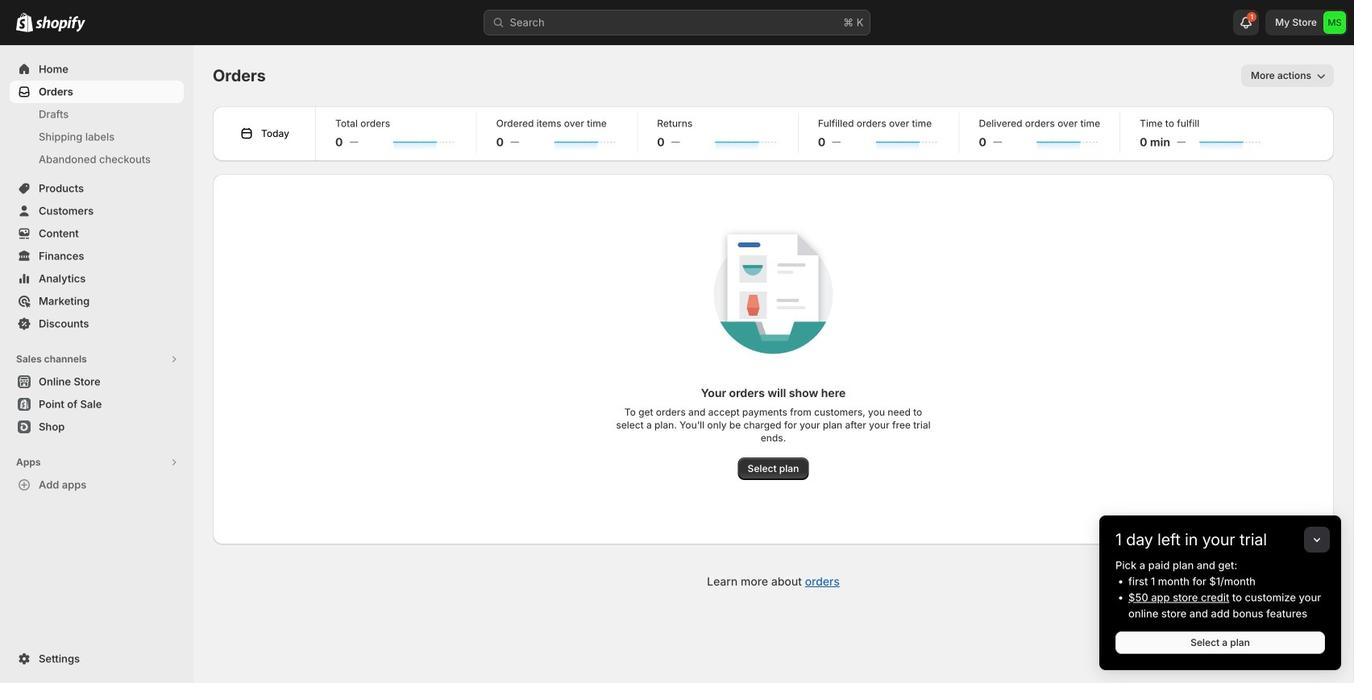 Task type: locate. For each thing, give the bounding box(es) containing it.
shopify image
[[16, 13, 33, 32]]

my store image
[[1324, 11, 1347, 34]]



Task type: describe. For each thing, give the bounding box(es) containing it.
shopify image
[[35, 16, 85, 32]]



Task type: vqa. For each thing, say whether or not it's contained in the screenshot.
Shopify image
yes



